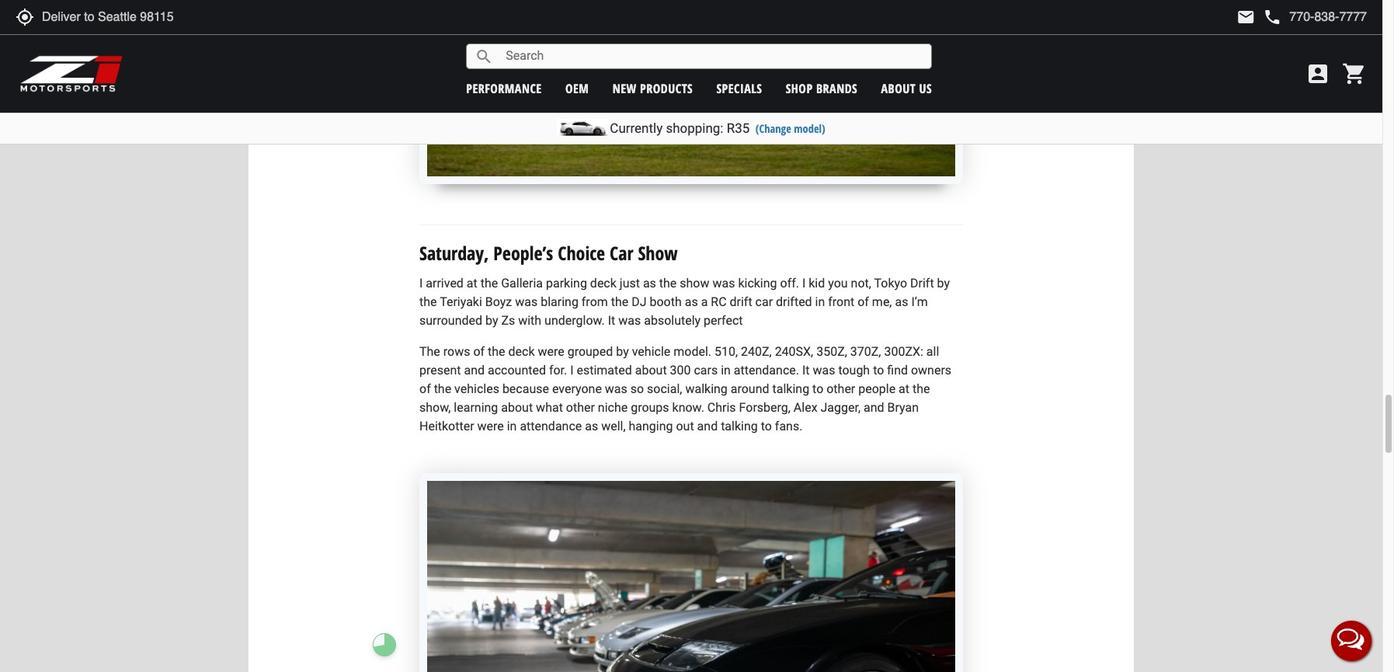 Task type: describe. For each thing, give the bounding box(es) containing it.
0 vertical spatial other
[[827, 381, 856, 396]]

what
[[536, 400, 563, 415]]

0 vertical spatial and
[[464, 363, 485, 377]]

new
[[613, 80, 637, 97]]

510,
[[715, 344, 738, 359]]

at inside the rows of the deck were grouped by vehicle model. 510, 240z, 240sx, 350z, 370z, 300zx: all present and accounted for. i estimated about 300 cars in attendance. it was tough to find owners of the vehicles because everyone was so social, walking around talking to other people at the show, learning about what other niche groups know. chris forsberg, alex jagger, and bryan heitkotter were in attendance as well, hanging out and talking to fans.
[[899, 381, 910, 396]]

0 vertical spatial talking
[[773, 381, 810, 396]]

1 vertical spatial were
[[478, 419, 504, 433]]

1 vertical spatial about
[[501, 400, 533, 415]]

as left the a
[[685, 294, 698, 309]]

drift
[[730, 294, 753, 309]]

fans.
[[775, 419, 803, 433]]

phone link
[[1264, 8, 1368, 26]]

phone
[[1264, 8, 1282, 26]]

mail phone
[[1237, 8, 1282, 26]]

find
[[888, 363, 908, 377]]

of inside the i arrived at the galleria parking deck just as the show was kicking off. i kid you not, tokyo drift by the teriyaki boyz was blaring from the dj booth as a rc drift car drifted in front of me, as i'm surrounded by zs with underglow. it was absolutely perfect
[[858, 294, 869, 309]]

vehicles
[[455, 381, 500, 396]]

r35
[[727, 120, 750, 136]]

0 horizontal spatial by
[[486, 313, 498, 328]]

mail
[[1237, 8, 1256, 26]]

niche
[[598, 400, 628, 415]]

rc
[[711, 294, 727, 309]]

booth
[[650, 294, 682, 309]]

dj
[[632, 294, 647, 309]]

surrounded
[[420, 313, 483, 328]]

me,
[[873, 294, 893, 309]]

shopping:
[[666, 120, 724, 136]]

i inside the rows of the deck were grouped by vehicle model. 510, 240z, 240sx, 350z, 370z, 300zx: all present and accounted for. i estimated about 300 cars in attendance. it was tough to find owners of the vehicles because everyone was so social, walking around talking to other people at the show, learning about what other niche groups know. chris forsberg, alex jagger, and bryan heitkotter were in attendance as well, hanging out and talking to fans.
[[571, 363, 574, 377]]

my_location
[[16, 8, 34, 26]]

the rows of the deck were grouped by vehicle model. 510, 240z, 240sx, 350z, 370z, 300zx: all present and accounted for. i estimated about 300 cars in attendance. it was tough to find owners of the vehicles because everyone was so social, walking around talking to other people at the show, learning about what other niche groups know. chris forsberg, alex jagger, and bryan heitkotter were in attendance as well, hanging out and talking to fans.
[[420, 344, 952, 433]]

perfect
[[704, 313, 743, 328]]

everyone
[[552, 381, 602, 396]]

saturday,
[[420, 240, 489, 265]]

(change
[[756, 121, 792, 136]]

the up boyz
[[481, 276, 498, 290]]

mail link
[[1237, 8, 1256, 26]]

around
[[731, 381, 770, 396]]

chris
[[708, 400, 736, 415]]

absolutely
[[644, 313, 701, 328]]

because
[[503, 381, 549, 396]]

jagger,
[[821, 400, 861, 415]]

show,
[[420, 400, 451, 415]]

products
[[640, 80, 693, 97]]

galleria
[[501, 276, 543, 290]]

attendance.
[[734, 363, 800, 377]]

was down "dj"
[[619, 313, 641, 328]]

as left i'm
[[896, 294, 909, 309]]

300zx:
[[885, 344, 924, 359]]

well,
[[602, 419, 626, 433]]

the down owners
[[913, 381, 931, 396]]

you
[[829, 276, 848, 290]]

car
[[610, 240, 634, 265]]

currently
[[610, 120, 663, 136]]

alex
[[794, 400, 818, 415]]

model.
[[674, 344, 712, 359]]

rows
[[444, 344, 470, 359]]

model)
[[794, 121, 826, 136]]

oem link
[[566, 80, 589, 97]]

out
[[676, 419, 694, 433]]

us
[[920, 80, 933, 97]]

zs
[[502, 313, 515, 328]]

parking
[[546, 276, 587, 290]]

i'm
[[912, 294, 928, 309]]

saturday, people's choice car show
[[420, 240, 678, 265]]

about us link
[[882, 80, 933, 97]]

370z,
[[851, 344, 882, 359]]

front
[[829, 294, 855, 309]]

a
[[701, 294, 708, 309]]

blaring
[[541, 294, 579, 309]]

2 vertical spatial to
[[761, 419, 772, 433]]

(change model) link
[[756, 121, 826, 136]]

tokyo
[[875, 276, 908, 290]]

240z,
[[741, 344, 772, 359]]

car
[[756, 294, 773, 309]]

the down arrived
[[420, 294, 437, 309]]

forsberg,
[[739, 400, 791, 415]]

accounted
[[488, 363, 546, 377]]

1 horizontal spatial were
[[538, 344, 565, 359]]

was up rc
[[713, 276, 735, 290]]

new products link
[[613, 80, 693, 97]]

not,
[[851, 276, 872, 290]]

the up accounted
[[488, 344, 506, 359]]

0 vertical spatial by
[[938, 276, 950, 290]]

shop brands link
[[786, 80, 858, 97]]

from
[[582, 294, 608, 309]]

drifted
[[776, 294, 813, 309]]

performance
[[466, 80, 542, 97]]

kid
[[809, 276, 825, 290]]

boyz
[[486, 294, 512, 309]]

new products
[[613, 80, 693, 97]]

0 vertical spatial about
[[635, 363, 667, 377]]

all
[[927, 344, 940, 359]]

2 horizontal spatial to
[[874, 363, 885, 377]]

account_box
[[1306, 61, 1331, 86]]

choice
[[558, 240, 605, 265]]

was down 350z,
[[813, 363, 836, 377]]

2 horizontal spatial i
[[803, 276, 806, 290]]



Task type: locate. For each thing, give the bounding box(es) containing it.
shopping_cart link
[[1339, 61, 1368, 86]]

1 horizontal spatial to
[[813, 381, 824, 396]]

1 horizontal spatial about
[[635, 363, 667, 377]]

it down from
[[608, 313, 616, 328]]

0 horizontal spatial to
[[761, 419, 772, 433]]

0 horizontal spatial about
[[501, 400, 533, 415]]

hanging
[[629, 419, 673, 433]]

the down present
[[434, 381, 452, 396]]

drift
[[911, 276, 935, 290]]

just
[[620, 276, 640, 290]]

0 vertical spatial at
[[467, 276, 478, 290]]

1 vertical spatial it
[[803, 363, 810, 377]]

1 horizontal spatial it
[[803, 363, 810, 377]]

1 vertical spatial and
[[864, 400, 885, 415]]

to down the "forsberg," in the right of the page
[[761, 419, 772, 433]]

attendance
[[520, 419, 582, 433]]

deck up from
[[590, 276, 617, 290]]

1 horizontal spatial in
[[721, 363, 731, 377]]

0 vertical spatial of
[[858, 294, 869, 309]]

about down vehicle
[[635, 363, 667, 377]]

owners
[[912, 363, 952, 377]]

social,
[[647, 381, 683, 396]]

deck up accounted
[[509, 344, 535, 359]]

at up "teriyaki"
[[467, 276, 478, 290]]

in inside the i arrived at the galleria parking deck just as the show was kicking off. i kid you not, tokyo drift by the teriyaki boyz was blaring from the dj booth as a rc drift car drifted in front of me, as i'm surrounded by zs with underglow. it was absolutely perfect
[[816, 294, 826, 309]]

other up jagger, on the right bottom of the page
[[827, 381, 856, 396]]

of right 'rows'
[[474, 344, 485, 359]]

specials
[[717, 80, 763, 97]]

as
[[643, 276, 657, 290], [685, 294, 698, 309], [896, 294, 909, 309], [585, 419, 599, 433]]

cars
[[694, 363, 718, 377]]

by right drift
[[938, 276, 950, 290]]

300
[[670, 363, 691, 377]]

2 vertical spatial in
[[507, 419, 517, 433]]

by up estimated
[[616, 344, 629, 359]]

350z,
[[817, 344, 848, 359]]

zcon drifting image
[[420, 0, 964, 184]]

and up vehicles
[[464, 363, 485, 377]]

about us
[[882, 80, 933, 97]]

shopping_cart
[[1343, 61, 1368, 86]]

the
[[420, 344, 440, 359]]

1 vertical spatial to
[[813, 381, 824, 396]]

heitkotter
[[420, 419, 474, 433]]

1 horizontal spatial of
[[474, 344, 485, 359]]

was up niche
[[605, 381, 628, 396]]

240sx,
[[775, 344, 814, 359]]

2 horizontal spatial by
[[938, 276, 950, 290]]

was up with
[[515, 294, 538, 309]]

0 horizontal spatial of
[[420, 381, 431, 396]]

i
[[420, 276, 423, 290], [803, 276, 806, 290], [571, 363, 574, 377]]

1 horizontal spatial at
[[899, 381, 910, 396]]

0 horizontal spatial were
[[478, 419, 504, 433]]

1 vertical spatial talking
[[721, 419, 758, 433]]

estimated
[[577, 363, 632, 377]]

by inside the rows of the deck were grouped by vehicle model. 510, 240z, 240sx, 350z, 370z, 300zx: all present and accounted for. i estimated about 300 cars in attendance. it was tough to find owners of the vehicles because everyone was so social, walking around talking to other people at the show, learning about what other niche groups know. chris forsberg, alex jagger, and bryan heitkotter were in attendance as well, hanging out and talking to fans.
[[616, 344, 629, 359]]

2 horizontal spatial and
[[864, 400, 885, 415]]

and down the people
[[864, 400, 885, 415]]

performance link
[[466, 80, 542, 97]]

vehicle
[[632, 344, 671, 359]]

teriyaki
[[440, 294, 482, 309]]

in left the attendance
[[507, 419, 517, 433]]

of up 'show,'
[[420, 381, 431, 396]]

at inside the i arrived at the galleria parking deck just as the show was kicking off. i kid you not, tokyo drift by the teriyaki boyz was blaring from the dj booth as a rc drift car drifted in front of me, as i'm surrounded by zs with underglow. it was absolutely perfect
[[467, 276, 478, 290]]

off.
[[781, 276, 800, 290]]

1 horizontal spatial deck
[[590, 276, 617, 290]]

2 vertical spatial of
[[420, 381, 431, 396]]

0 horizontal spatial it
[[608, 313, 616, 328]]

2 vertical spatial by
[[616, 344, 629, 359]]

0 vertical spatial in
[[816, 294, 826, 309]]

oem
[[566, 80, 589, 97]]

2 horizontal spatial of
[[858, 294, 869, 309]]

0 vertical spatial it
[[608, 313, 616, 328]]

1 horizontal spatial and
[[698, 419, 718, 433]]

were down the "learning"
[[478, 419, 504, 433]]

show
[[638, 240, 678, 265]]

of left the me,
[[858, 294, 869, 309]]

1 horizontal spatial other
[[827, 381, 856, 396]]

it inside the i arrived at the galleria parking deck just as the show was kicking off. i kid you not, tokyo drift by the teriyaki boyz was blaring from the dj booth as a rc drift car drifted in front of me, as i'm surrounded by zs with underglow. it was absolutely perfect
[[608, 313, 616, 328]]

the left "dj"
[[611, 294, 629, 309]]

other down 'everyone'
[[566, 400, 595, 415]]

specials link
[[717, 80, 763, 97]]

0 vertical spatial to
[[874, 363, 885, 377]]

in
[[816, 294, 826, 309], [721, 363, 731, 377], [507, 419, 517, 433]]

0 vertical spatial deck
[[590, 276, 617, 290]]

and right out
[[698, 419, 718, 433]]

so
[[631, 381, 644, 396]]

i left arrived
[[420, 276, 423, 290]]

z1 motorsports logo image
[[19, 54, 124, 93]]

to
[[874, 363, 885, 377], [813, 381, 824, 396], [761, 419, 772, 433]]

were up for.
[[538, 344, 565, 359]]

about down because
[[501, 400, 533, 415]]

as right just
[[643, 276, 657, 290]]

was
[[713, 276, 735, 290], [515, 294, 538, 309], [619, 313, 641, 328], [813, 363, 836, 377], [605, 381, 628, 396]]

0 horizontal spatial at
[[467, 276, 478, 290]]

0 horizontal spatial deck
[[509, 344, 535, 359]]

2 vertical spatial and
[[698, 419, 718, 433]]

search
[[475, 47, 494, 66]]

shop brands
[[786, 80, 858, 97]]

were
[[538, 344, 565, 359], [478, 419, 504, 433]]

grouped
[[568, 344, 613, 359]]

deck
[[590, 276, 617, 290], [509, 344, 535, 359]]

2 horizontal spatial in
[[816, 294, 826, 309]]

by
[[938, 276, 950, 290], [486, 313, 498, 328], [616, 344, 629, 359]]

deck inside the rows of the deck were grouped by vehicle model. 510, 240z, 240sx, 350z, 370z, 300zx: all present and accounted for. i estimated about 300 cars in attendance. it was tough to find owners of the vehicles because everyone was so social, walking around talking to other people at the show, learning about what other niche groups know. chris forsberg, alex jagger, and bryan heitkotter were in attendance as well, hanging out and talking to fans.
[[509, 344, 535, 359]]

for.
[[549, 363, 567, 377]]

underglow.
[[545, 313, 605, 328]]

as left well,
[[585, 419, 599, 433]]

talking
[[773, 381, 810, 396], [721, 419, 758, 433]]

to up the people
[[874, 363, 885, 377]]

about
[[635, 363, 667, 377], [501, 400, 533, 415]]

Search search field
[[494, 44, 932, 68]]

shop
[[786, 80, 813, 97]]

walking
[[686, 381, 728, 396]]

tough
[[839, 363, 870, 377]]

0 horizontal spatial talking
[[721, 419, 758, 433]]

1 horizontal spatial by
[[616, 344, 629, 359]]

1 vertical spatial in
[[721, 363, 731, 377]]

of
[[858, 294, 869, 309], [474, 344, 485, 359], [420, 381, 431, 396]]

talking up alex
[[773, 381, 810, 396]]

it
[[608, 313, 616, 328], [803, 363, 810, 377]]

by left zs
[[486, 313, 498, 328]]

with
[[518, 313, 542, 328]]

it inside the rows of the deck were grouped by vehicle model. 510, 240z, 240sx, 350z, 370z, 300zx: all present and accounted for. i estimated about 300 cars in attendance. it was tough to find owners of the vehicles because everyone was so social, walking around talking to other people at the show, learning about what other niche groups know. chris forsberg, alex jagger, and bryan heitkotter were in attendance as well, hanging out and talking to fans.
[[803, 363, 810, 377]]

1 vertical spatial at
[[899, 381, 910, 396]]

at
[[467, 276, 478, 290], [899, 381, 910, 396]]

people's
[[494, 240, 554, 265]]

it down '240sx,'
[[803, 363, 810, 377]]

1 vertical spatial of
[[474, 344, 485, 359]]

in down kid
[[816, 294, 826, 309]]

0 horizontal spatial and
[[464, 363, 485, 377]]

kicking
[[739, 276, 778, 290]]

currently shopping: r35 (change model)
[[610, 120, 826, 136]]

0 horizontal spatial in
[[507, 419, 517, 433]]

learning
[[454, 400, 498, 415]]

1 horizontal spatial talking
[[773, 381, 810, 396]]

talking down chris on the right bottom of page
[[721, 419, 758, 433]]

the up the booth
[[660, 276, 677, 290]]

in down 510,
[[721, 363, 731, 377]]

1 vertical spatial deck
[[509, 344, 535, 359]]

i left kid
[[803, 276, 806, 290]]

as inside the rows of the deck were grouped by vehicle model. 510, 240z, 240sx, 350z, 370z, 300zx: all present and accounted for. i estimated about 300 cars in attendance. it was tough to find owners of the vehicles because everyone was so social, walking around talking to other people at the show, learning about what other niche groups know. chris forsberg, alex jagger, and bryan heitkotter were in attendance as well, hanging out and talking to fans.
[[585, 419, 599, 433]]

brands
[[817, 80, 858, 97]]

know.
[[673, 400, 705, 415]]

arrived
[[426, 276, 464, 290]]

i right for.
[[571, 363, 574, 377]]

show
[[680, 276, 710, 290]]

0 horizontal spatial other
[[566, 400, 595, 415]]

people
[[859, 381, 896, 396]]

0 horizontal spatial i
[[420, 276, 423, 290]]

0 vertical spatial were
[[538, 344, 565, 359]]

i arrived at the galleria parking deck just as the show was kicking off. i kid you not, tokyo drift by the teriyaki boyz was blaring from the dj booth as a rc drift car drifted in front of me, as i'm surrounded by zs with underglow. it was absolutely perfect
[[420, 276, 950, 328]]

1 horizontal spatial i
[[571, 363, 574, 377]]

deck inside the i arrived at the galleria parking deck just as the show was kicking off. i kid you not, tokyo drift by the teriyaki boyz was blaring from the dj booth as a rc drift car drifted in front of me, as i'm surrounded by zs with underglow. it was absolutely perfect
[[590, 276, 617, 290]]

at up bryan
[[899, 381, 910, 396]]

present
[[420, 363, 461, 377]]

the
[[481, 276, 498, 290], [660, 276, 677, 290], [420, 294, 437, 309], [611, 294, 629, 309], [488, 344, 506, 359], [434, 381, 452, 396], [913, 381, 931, 396]]

1 vertical spatial other
[[566, 400, 595, 415]]

1 vertical spatial by
[[486, 313, 498, 328]]

to up alex
[[813, 381, 824, 396]]



Task type: vqa. For each thing, say whether or not it's contained in the screenshot.
Managers,
no



